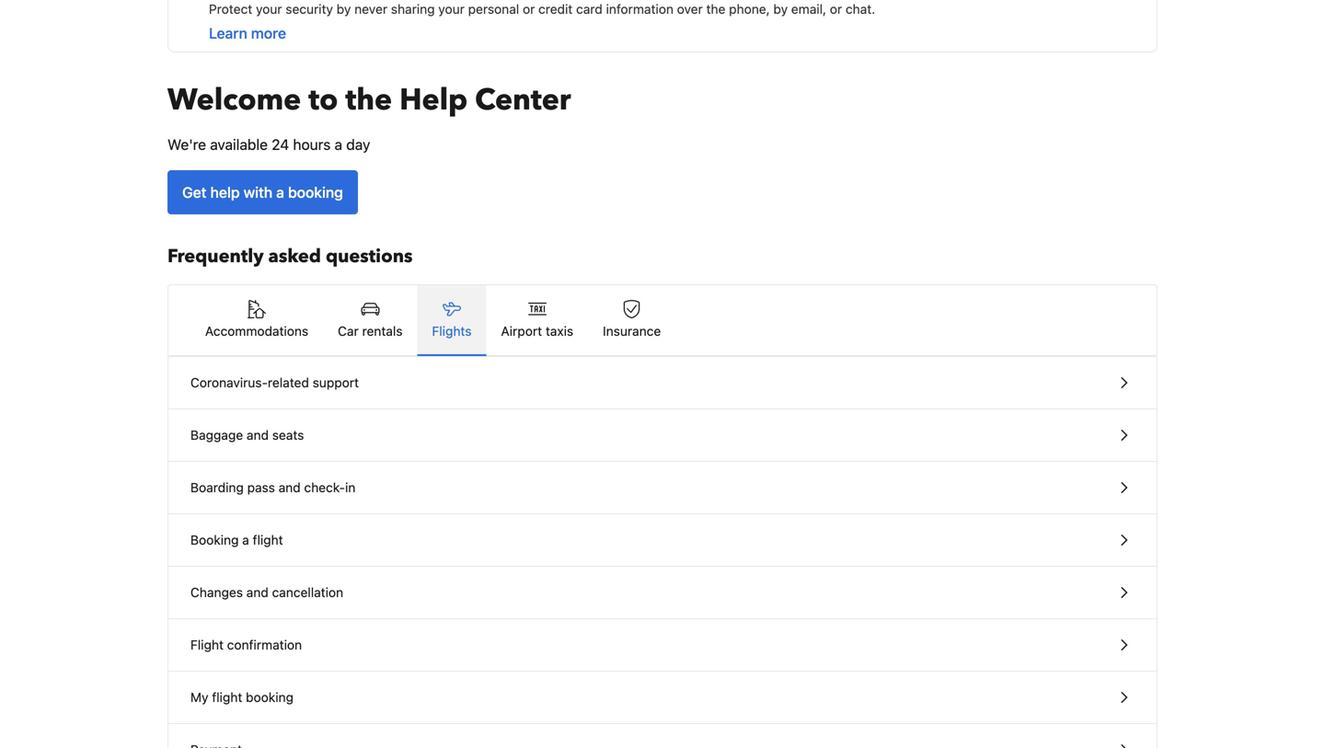 Task type: vqa. For each thing, say whether or not it's contained in the screenshot.
Accommodations button
yes



Task type: locate. For each thing, give the bounding box(es) containing it.
2 by from the left
[[774, 1, 788, 17]]

and right 'changes'
[[246, 585, 269, 600]]

24
[[272, 136, 289, 153]]

boarding
[[191, 480, 244, 495]]

by
[[337, 1, 351, 17], [774, 1, 788, 17]]

booking a flight
[[191, 533, 283, 548]]

a left day at the left top of page
[[335, 136, 343, 153]]

tab list containing accommodations
[[168, 285, 1157, 357]]

frequently
[[168, 244, 264, 269]]

1 horizontal spatial flight
[[253, 533, 283, 548]]

a right with
[[276, 184, 284, 201]]

the right over
[[707, 1, 726, 17]]

1 your from the left
[[256, 1, 282, 17]]

my flight booking
[[191, 690, 294, 705]]

cancellation
[[272, 585, 344, 600]]

flight inside button
[[212, 690, 242, 705]]

and
[[247, 428, 269, 443], [279, 480, 301, 495], [246, 585, 269, 600]]

1 vertical spatial flight
[[212, 690, 242, 705]]

we're available 24 hours a day
[[168, 136, 370, 153]]

booking inside button
[[246, 690, 294, 705]]

by left never
[[337, 1, 351, 17]]

with
[[244, 184, 273, 201]]

and left seats
[[247, 428, 269, 443]]

protect
[[209, 1, 253, 17]]

0 vertical spatial and
[[247, 428, 269, 443]]

1 by from the left
[[337, 1, 351, 17]]

credit
[[539, 1, 573, 17]]

learn
[[209, 24, 247, 42]]

and right pass
[[279, 480, 301, 495]]

1 horizontal spatial or
[[830, 1, 843, 17]]

1 horizontal spatial your
[[439, 1, 465, 17]]

questions
[[326, 244, 413, 269]]

learn more link
[[209, 24, 286, 42]]

0 vertical spatial flight
[[253, 533, 283, 548]]

personal
[[468, 1, 519, 17]]

0 vertical spatial the
[[707, 1, 726, 17]]

flights
[[432, 324, 472, 339]]

email,
[[792, 1, 827, 17]]

booking down confirmation
[[246, 690, 294, 705]]

flights button
[[417, 285, 487, 355]]

my flight booking button
[[168, 672, 1157, 725]]

your up more
[[256, 1, 282, 17]]

1 horizontal spatial by
[[774, 1, 788, 17]]

or left credit
[[523, 1, 535, 17]]

coronavirus-related support button
[[168, 357, 1157, 410]]

2 your from the left
[[439, 1, 465, 17]]

flight right my
[[212, 690, 242, 705]]

check-
[[304, 480, 345, 495]]

baggage and seats button
[[168, 410, 1157, 462]]

phone,
[[729, 1, 770, 17]]

day
[[346, 136, 370, 153]]

by left "email,"
[[774, 1, 788, 17]]

the
[[707, 1, 726, 17], [346, 80, 392, 120]]

0 horizontal spatial a
[[242, 533, 249, 548]]

1 horizontal spatial a
[[276, 184, 284, 201]]

available
[[210, 136, 268, 153]]

1 horizontal spatial the
[[707, 1, 726, 17]]

confirmation
[[227, 638, 302, 653]]

1 or from the left
[[523, 1, 535, 17]]

0 horizontal spatial flight
[[212, 690, 242, 705]]

or left the chat.
[[830, 1, 843, 17]]

in
[[345, 480, 356, 495]]

asked
[[268, 244, 321, 269]]

0 horizontal spatial or
[[523, 1, 535, 17]]

booking down the hours
[[288, 184, 343, 201]]

sharing
[[391, 1, 435, 17]]

0 horizontal spatial the
[[346, 80, 392, 120]]

your
[[256, 1, 282, 17], [439, 1, 465, 17]]

flight
[[253, 533, 283, 548], [212, 690, 242, 705]]

0 horizontal spatial by
[[337, 1, 351, 17]]

or
[[523, 1, 535, 17], [830, 1, 843, 17]]

your right sharing
[[439, 1, 465, 17]]

2 or from the left
[[830, 1, 843, 17]]

0 horizontal spatial your
[[256, 1, 282, 17]]

welcome
[[168, 80, 301, 120]]

the right to
[[346, 80, 392, 120]]

seats
[[272, 428, 304, 443]]

1 vertical spatial a
[[276, 184, 284, 201]]

1 vertical spatial booking
[[246, 690, 294, 705]]

a right booking
[[242, 533, 249, 548]]

center
[[475, 80, 571, 120]]

2 vertical spatial a
[[242, 533, 249, 548]]

airport
[[501, 324, 542, 339]]

car
[[338, 324, 359, 339]]

a
[[335, 136, 343, 153], [276, 184, 284, 201], [242, 533, 249, 548]]

0 vertical spatial booking
[[288, 184, 343, 201]]

1 vertical spatial the
[[346, 80, 392, 120]]

booking
[[288, 184, 343, 201], [246, 690, 294, 705]]

flight up changes and cancellation
[[253, 533, 283, 548]]

over
[[677, 1, 703, 17]]

related
[[268, 375, 309, 390]]

2 vertical spatial and
[[246, 585, 269, 600]]

taxis
[[546, 324, 574, 339]]

boarding pass and check-in button
[[168, 462, 1157, 515]]

2 horizontal spatial a
[[335, 136, 343, 153]]

insurance
[[603, 324, 661, 339]]

airport taxis
[[501, 324, 574, 339]]

tab list
[[168, 285, 1157, 357]]

support
[[313, 375, 359, 390]]



Task type: describe. For each thing, give the bounding box(es) containing it.
rentals
[[362, 324, 403, 339]]

security
[[286, 1, 333, 17]]

accommodations button
[[191, 285, 323, 355]]

never
[[355, 1, 388, 17]]

and for seats
[[247, 428, 269, 443]]

flight
[[191, 638, 224, 653]]

pass
[[247, 480, 275, 495]]

card
[[576, 1, 603, 17]]

booking a flight button
[[168, 515, 1157, 567]]

0 vertical spatial a
[[335, 136, 343, 153]]

and for cancellation
[[246, 585, 269, 600]]

help
[[400, 80, 468, 120]]

more
[[251, 24, 286, 42]]

coronavirus-related support
[[191, 375, 359, 390]]

changes
[[191, 585, 243, 600]]

booking
[[191, 533, 239, 548]]

a inside button
[[242, 533, 249, 548]]

get help with a booking button
[[168, 170, 358, 215]]

protect your security by never sharing your personal or credit card information over the phone, by email, or chat. learn more
[[209, 1, 876, 42]]

get help with a booking
[[182, 184, 343, 201]]

airport taxis button
[[487, 285, 588, 355]]

help
[[210, 184, 240, 201]]

the inside protect your security by never sharing your personal or credit card information over the phone, by email, or chat. learn more
[[707, 1, 726, 17]]

baggage
[[191, 428, 243, 443]]

insurance button
[[588, 285, 676, 355]]

boarding pass and check-in
[[191, 480, 356, 495]]

1 vertical spatial and
[[279, 480, 301, 495]]

baggage and seats
[[191, 428, 304, 443]]

get
[[182, 184, 207, 201]]

hours
[[293, 136, 331, 153]]

flight confirmation
[[191, 638, 302, 653]]

we're
[[168, 136, 206, 153]]

changes and cancellation
[[191, 585, 344, 600]]

to
[[309, 80, 338, 120]]

flight inside button
[[253, 533, 283, 548]]

car rentals
[[338, 324, 403, 339]]

information
[[606, 1, 674, 17]]

car rentals button
[[323, 285, 417, 355]]

my
[[191, 690, 209, 705]]

frequently asked questions
[[168, 244, 413, 269]]

flight confirmation button
[[168, 620, 1157, 672]]

chat.
[[846, 1, 876, 17]]

a inside 'button'
[[276, 184, 284, 201]]

coronavirus-
[[191, 375, 268, 390]]

booking inside 'button'
[[288, 184, 343, 201]]

changes and cancellation button
[[168, 567, 1157, 620]]

accommodations
[[205, 324, 309, 339]]

welcome to the help center
[[168, 80, 571, 120]]



